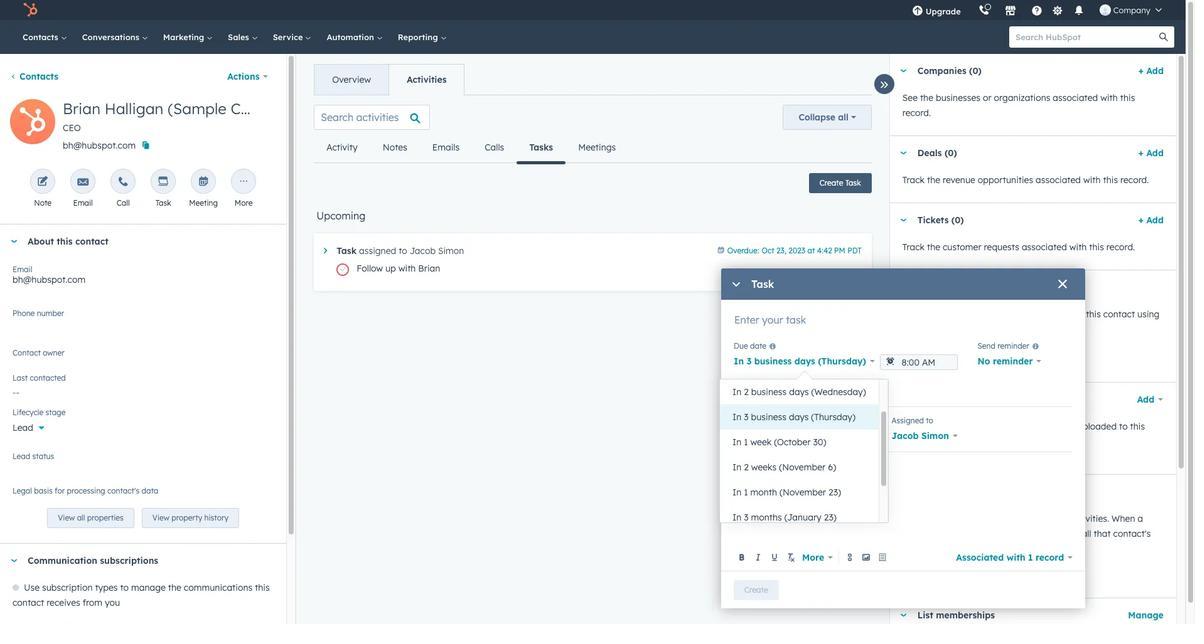 Task type: locate. For each thing, give the bounding box(es) containing it.
simon down assigned to
[[922, 431, 949, 442]]

the down tickets
[[927, 242, 940, 253]]

associated
[[956, 552, 1004, 563]]

contacts down the hubspot link
[[23, 32, 61, 42]]

note image
[[37, 176, 48, 188]]

no up last
[[13, 353, 25, 365]]

in for in 2 weeks (november 6) button at the right bottom of page
[[733, 462, 742, 473]]

caret image for communication subscriptions
[[10, 560, 18, 563]]

1 track from the top
[[903, 175, 925, 186]]

reminder inside no reminder popup button
[[993, 356, 1033, 367]]

to left files
[[926, 416, 933, 426]]

1 none button from the left
[[788, 428, 820, 445]]

1 inside button
[[744, 437, 748, 448]]

1 vertical spatial simon
[[922, 431, 949, 442]]

caret image up the attribute
[[900, 491, 908, 494]]

menu item
[[970, 0, 972, 20]]

create inside button
[[820, 178, 843, 188]]

1 vertical spatial reminder
[[993, 356, 1033, 367]]

brian down task assigned to jacob simon
[[418, 263, 440, 274]]

set left repeat
[[754, 383, 769, 396]]

upgrade
[[926, 6, 961, 16]]

(january
[[785, 512, 822, 524]]

to-do
[[734, 431, 759, 442]]

in 2 weeks (november 6)
[[733, 462, 836, 473]]

track down tickets
[[903, 242, 925, 253]]

upgrade image
[[912, 6, 923, 17]]

no down send
[[978, 356, 990, 367]]

create for create
[[745, 585, 768, 595]]

1 + from the top
[[1139, 65, 1144, 77]]

caret image left list
[[900, 614, 908, 617]]

contacts link down the hubspot link
[[15, 20, 75, 54]]

caret image inside the communication subscriptions dropdown button
[[10, 560, 18, 563]]

caret image left tickets
[[900, 219, 908, 222]]

1 horizontal spatial create
[[820, 178, 843, 188]]

contacts
[[23, 32, 61, 42], [19, 71, 58, 82]]

task assigned to jacob simon
[[337, 245, 464, 257]]

2 navigation from the top
[[314, 132, 628, 164]]

associated up close dialog image
[[1022, 242, 1067, 253]]

1 horizontal spatial set
[[1003, 352, 1015, 362]]

2 2 from the top
[[744, 462, 749, 473]]

view for view property history
[[152, 514, 169, 523]]

1 vertical spatial lead
[[13, 452, 30, 461]]

(thursday) inside in 3 business days (thursday) button
[[811, 412, 856, 423]]

0 horizontal spatial set
[[754, 383, 769, 396]]

in for "in 2 business days (wednesday)" "button"
[[733, 387, 742, 398]]

in inside "button"
[[733, 387, 742, 398]]

2 none from the left
[[840, 431, 863, 442]]

0 vertical spatial (thursday)
[[818, 356, 866, 367]]

3 + add button from the top
[[1139, 213, 1164, 228]]

2 + from the top
[[1139, 148, 1144, 159]]

2 left weeks
[[744, 462, 749, 473]]

none button down queue
[[840, 428, 872, 445]]

1 inside button
[[744, 487, 748, 498]]

none for priority
[[788, 431, 811, 442]]

record. inside the see the files attached to your activities or uploaded to this record.
[[903, 436, 931, 448]]

3 left months
[[744, 512, 749, 524]]

lead left "status"
[[13, 452, 30, 461]]

associated down close dialog image
[[1019, 309, 1064, 320]]

overdue:
[[727, 246, 759, 256]]

2 vertical spatial days
[[789, 412, 809, 423]]

lifecycle stage
[[13, 408, 66, 417]]

calling icon image
[[979, 5, 990, 16]]

0 horizontal spatial payments
[[975, 309, 1016, 320]]

email for email bh@hubspot.com
[[13, 265, 32, 274]]

view down "for"
[[58, 514, 75, 523]]

in left weeks
[[733, 462, 742, 473]]

1 vertical spatial (thursday)
[[811, 412, 856, 423]]

payments up send reminder
[[975, 309, 1016, 320]]

reporting
[[398, 32, 440, 42]]

1 vertical spatial create
[[745, 585, 768, 595]]

0 horizontal spatial caret image
[[10, 240, 18, 243]]

track
[[951, 309, 973, 320]]

collect
[[903, 309, 931, 320]]

0 vertical spatial 3
[[747, 356, 752, 367]]

calls
[[485, 142, 504, 153]]

caret image left the deals
[[900, 152, 908, 155]]

in left month
[[733, 487, 742, 498]]

builder
[[984, 569, 1015, 580]]

0 vertical spatial up
[[385, 263, 396, 274]]

halligan
[[105, 99, 164, 118]]

hubspot down created
[[982, 529, 1019, 540]]

1 horizontal spatial none
[[840, 431, 863, 442]]

reminder down send reminder
[[993, 356, 1033, 367]]

1 vertical spatial email
[[13, 265, 32, 274]]

sales
[[228, 32, 252, 42]]

0 horizontal spatial no
[[13, 353, 25, 365]]

simon up follow up with brian
[[438, 245, 464, 257]]

0 horizontal spatial brian
[[63, 99, 100, 118]]

0 horizontal spatial or
[[983, 92, 992, 104]]

list memberships button
[[890, 599, 1123, 625]]

3 + add from the top
[[1139, 215, 1164, 226]]

in down due at bottom
[[734, 356, 744, 367]]

with inside associated with 1 record popup button
[[1007, 552, 1026, 563]]

3 for in 3 months (january 23) button
[[744, 512, 749, 524]]

associated inside see the businesses or organizations associated with this record.
[[1053, 92, 1098, 104]]

caret image inside tickets (0) dropdown button
[[900, 219, 908, 222]]

0 vertical spatial (0)
[[969, 65, 982, 77]]

set down send reminder
[[1003, 352, 1015, 362]]

for
[[55, 487, 65, 496]]

0 vertical spatial + add button
[[1139, 63, 1164, 78]]

last
[[13, 374, 28, 383]]

none button for queue
[[840, 428, 872, 445]]

1 vertical spatial 23)
[[824, 512, 837, 524]]

none down queue
[[840, 431, 863, 442]]

days inside button
[[789, 412, 809, 423]]

tasks
[[529, 142, 553, 153]]

0 vertical spatial set
[[1003, 352, 1015, 362]]

jacob down assigned
[[892, 431, 919, 442]]

stage
[[46, 408, 66, 417]]

caret image
[[10, 240, 18, 243], [900, 491, 908, 494]]

0 vertical spatial bh@hubspot.com
[[63, 140, 136, 151]]

caret image left the about
[[10, 240, 18, 243]]

0 vertical spatial contact's
[[107, 487, 140, 496]]

contacts link
[[15, 20, 75, 54], [10, 71, 58, 82]]

caret image
[[900, 69, 908, 73], [900, 152, 908, 155], [900, 219, 908, 222], [324, 248, 327, 254], [900, 398, 908, 401], [10, 560, 18, 563], [900, 614, 908, 617]]

the inside see the businesses or organizations associated with this record.
[[920, 92, 934, 104]]

Phone number text field
[[13, 307, 274, 332]]

caret image inside about this contact dropdown button
[[10, 240, 18, 243]]

legal basis for processing contact's data
[[13, 487, 158, 496]]

up for follow
[[385, 263, 396, 274]]

1 horizontal spatial jacob
[[892, 431, 919, 442]]

0 vertical spatial business
[[754, 356, 792, 367]]

in left months
[[733, 512, 742, 524]]

3
[[747, 356, 752, 367], [744, 412, 749, 423], [744, 512, 749, 524]]

calling icon button
[[974, 2, 995, 18]]

subscriptions
[[100, 556, 158, 567]]

contact inside collect and track payments associated with this contact using hubspot payments.
[[1104, 309, 1135, 320]]

in 3 business days (thursday) up repeat
[[734, 356, 866, 367]]

call image
[[117, 176, 129, 188]]

+ for track the revenue opportunities associated with this record.
[[1139, 148, 1144, 159]]

up down send reminder
[[1017, 352, 1026, 362]]

email down the about
[[13, 265, 32, 274]]

to left repeat
[[772, 383, 782, 396]]

all inside popup button
[[838, 112, 849, 123]]

1 vertical spatial (0)
[[945, 148, 957, 159]]

jacob simon
[[892, 431, 949, 442]]

0 horizontal spatial all
[[77, 514, 85, 523]]

tickets
[[918, 215, 949, 226]]

2 inside button
[[744, 462, 749, 473]]

see inside see the businesses or organizations associated with this record.
[[903, 92, 918, 104]]

due date
[[734, 342, 767, 351]]

add inside popup button
[[1137, 394, 1155, 406]]

payments down collect and track payments associated with this contact using hubspot payments.
[[1028, 352, 1063, 362]]

0 vertical spatial payments
[[975, 309, 1016, 320]]

0 vertical spatial 23)
[[829, 487, 841, 498]]

to
[[399, 245, 407, 257], [772, 383, 782, 396], [926, 416, 933, 426], [995, 421, 1004, 433], [1119, 421, 1128, 433], [1014, 514, 1023, 525], [1071, 529, 1080, 540], [120, 583, 129, 594]]

lead down lifecycle
[[13, 422, 33, 434]]

caret image inside deals (0) "dropdown button"
[[900, 152, 908, 155]]

files
[[936, 421, 953, 433]]

1 vertical spatial more
[[802, 552, 824, 563]]

menu
[[903, 0, 1171, 20]]

see for see the businesses or organizations associated with this record.
[[903, 92, 918, 104]]

caret image left communication
[[10, 560, 18, 563]]

0 horizontal spatial view
[[58, 514, 75, 523]]

1 horizontal spatial all
[[838, 112, 849, 123]]

customer
[[943, 242, 982, 253]]

23) inside button
[[829, 487, 841, 498]]

0 horizontal spatial create
[[745, 585, 768, 595]]

1 none from the left
[[788, 431, 811, 442]]

the inside the see the files attached to your activities or uploaded to this record.
[[920, 421, 934, 433]]

the inside use subscription types to manage the communications this contact receives from you
[[168, 583, 181, 594]]

1
[[744, 437, 748, 448], [744, 487, 748, 498], [1028, 552, 1033, 563]]

types
[[95, 583, 118, 594]]

1 lead from the top
[[13, 422, 33, 434]]

service link
[[265, 20, 319, 54]]

actions
[[227, 71, 260, 82]]

0 horizontal spatial jacob
[[410, 245, 436, 257]]

notifications image
[[1073, 6, 1085, 17]]

contact)
[[231, 99, 292, 118]]

(november for 23)
[[780, 487, 826, 498]]

2 see from the top
[[903, 421, 918, 433]]

task
[[845, 178, 861, 188], [155, 198, 171, 208], [337, 245, 357, 257], [751, 278, 774, 291]]

0 vertical spatial email
[[73, 198, 93, 208]]

all right "collapse"
[[838, 112, 849, 123]]

contact right the about
[[75, 236, 108, 247]]

more down (january
[[802, 552, 824, 563]]

1 horizontal spatial up
[[1017, 352, 1026, 362]]

this inside use subscription types to manage the communications this contact receives from you
[[255, 583, 270, 594]]

see inside the see the files attached to your activities or uploaded to this record.
[[903, 421, 918, 433]]

1 vertical spatial days
[[789, 387, 809, 398]]

(thursday) down '(wednesday)'
[[811, 412, 856, 423]]

all for collapse
[[838, 112, 849, 123]]

lead inside "popup button"
[[13, 422, 33, 434]]

tasks button
[[517, 132, 566, 164]]

(0) right tickets
[[952, 215, 964, 226]]

activities
[[1027, 421, 1064, 433]]

0 horizontal spatial none button
[[788, 428, 820, 445]]

2 inside "button"
[[744, 387, 749, 398]]

23)
[[829, 487, 841, 498], [824, 512, 837, 524]]

task inside the create task button
[[845, 178, 861, 188]]

1 vertical spatial navigation
[[314, 132, 628, 164]]

contact down use
[[13, 598, 44, 609]]

2 + add button from the top
[[1139, 146, 1164, 161]]

1 vertical spatial brian
[[418, 263, 440, 274]]

3 up to-do at bottom right
[[744, 412, 749, 423]]

HH:MM text field
[[880, 355, 958, 370]]

emails button
[[420, 132, 472, 163]]

1 vertical spatial or
[[1067, 421, 1075, 433]]

0 horizontal spatial more
[[235, 198, 253, 208]]

company button
[[1092, 0, 1170, 20]]

1 2 from the top
[[744, 387, 749, 398]]

all down activities.
[[1082, 529, 1091, 540]]

brian halligan (sample contact) ceo
[[63, 99, 292, 134]]

2 vertical spatial + add
[[1139, 215, 1164, 226]]

23) down '6)'
[[829, 487, 841, 498]]

to up follow up with brian
[[399, 245, 407, 257]]

associated for requests
[[1022, 242, 1067, 253]]

company
[[1114, 5, 1151, 15]]

1 vertical spatial up
[[1017, 352, 1026, 362]]

view left property
[[152, 514, 169, 523]]

(0) for tickets (0)
[[952, 215, 964, 226]]

caret image inside companies (0) dropdown button
[[900, 69, 908, 73]]

1 vertical spatial payments
[[1028, 352, 1063, 362]]

business for "in 2 business days (wednesday)" "button"
[[751, 387, 787, 398]]

is
[[937, 529, 943, 540]]

23) for in 1 month (november 23)
[[829, 487, 841, 498]]

6)
[[828, 462, 836, 473]]

follow up with brian
[[357, 263, 440, 274]]

add button
[[1129, 387, 1164, 412]]

0 vertical spatial navigation
[[314, 64, 465, 95]]

+ add button for see the businesses or organizations associated with this record.
[[1139, 63, 1164, 78]]

days up repeat
[[795, 356, 815, 367]]

calls button
[[472, 132, 517, 163]]

2 track from the top
[[903, 242, 925, 253]]

contact's left the data
[[107, 487, 140, 496]]

2 horizontal spatial all
[[1082, 529, 1091, 540]]

23) inside button
[[824, 512, 837, 524]]

in up type
[[733, 387, 742, 398]]

up
[[385, 263, 396, 274], [1017, 352, 1026, 362]]

1 vertical spatial + add button
[[1139, 146, 1164, 161]]

ceo
[[63, 122, 81, 134]]

priority
[[788, 416, 814, 426]]

to-do button
[[734, 428, 768, 445]]

1 vertical spatial 1
[[744, 487, 748, 498]]

0 vertical spatial all
[[838, 112, 849, 123]]

none button down priority
[[788, 428, 820, 445]]

0 vertical spatial see
[[903, 92, 918, 104]]

0 vertical spatial hubspot
[[903, 324, 939, 335]]

1 left month
[[744, 487, 748, 498]]

0 vertical spatial more
[[235, 198, 253, 208]]

1 vertical spatial +
[[1139, 148, 1144, 159]]

more inside more popup button
[[802, 552, 824, 563]]

days inside "button"
[[789, 387, 809, 398]]

1 navigation from the top
[[314, 64, 465, 95]]

3 + from the top
[[1139, 215, 1144, 226]]

1 vertical spatial set
[[754, 383, 769, 396]]

(0) up businesses
[[969, 65, 982, 77]]

in up to-
[[733, 412, 742, 423]]

associated inside collect and track payments associated with this contact using hubspot payments.
[[1019, 309, 1064, 320]]

task image
[[158, 176, 169, 188]]

simon inside popup button
[[922, 431, 949, 442]]

hubspot inside attribute contacts created to marketing activities. when a contact is created, hubspot gives credit to all that contact's interactions.
[[982, 529, 1019, 540]]

contact left using
[[1104, 309, 1135, 320]]

1 horizontal spatial more
[[802, 552, 824, 563]]

1 + add button from the top
[[1139, 63, 1164, 78]]

(thursday) up '(wednesday)'
[[818, 356, 866, 367]]

1 horizontal spatial simon
[[922, 431, 949, 442]]

set
[[1003, 352, 1015, 362], [754, 383, 769, 396]]

bh@hubspot.com down ceo
[[63, 140, 136, 151]]

0 vertical spatial caret image
[[10, 240, 18, 243]]

see the businesses or organizations associated with this record.
[[903, 92, 1135, 119]]

0 vertical spatial days
[[795, 356, 815, 367]]

0 vertical spatial brian
[[63, 99, 100, 118]]

reminder up no reminder popup button
[[998, 342, 1029, 351]]

email image
[[77, 176, 89, 188]]

0 vertical spatial +
[[1139, 65, 1144, 77]]

in 3 business days (thursday) inside popup button
[[734, 356, 866, 367]]

navigation
[[314, 64, 465, 95], [314, 132, 628, 164]]

marketing
[[163, 32, 207, 42]]

none down priority
[[788, 431, 811, 442]]

simon
[[438, 245, 464, 257], [922, 431, 949, 442]]

associated right organizations
[[1053, 92, 1098, 104]]

1 horizontal spatial hubspot
[[982, 529, 1019, 540]]

business for in 3 business days (thursday) button
[[751, 412, 787, 423]]

0 vertical spatial lead
[[13, 422, 33, 434]]

record
[[1036, 552, 1064, 563]]

no reminder button
[[978, 353, 1042, 370]]

call
[[117, 198, 130, 208]]

1 vertical spatial all
[[77, 514, 85, 523]]

1 left record
[[1028, 552, 1033, 563]]

caret image down upcoming
[[324, 248, 327, 254]]

or right businesses
[[983, 92, 992, 104]]

activities.
[[1070, 514, 1109, 525]]

phone
[[13, 309, 35, 318]]

owner up last contacted at the left
[[27, 353, 52, 365]]

settings link
[[1050, 3, 1066, 17]]

days down "in 2 business days (wednesday)" "button"
[[789, 412, 809, 423]]

the left 'revenue'
[[927, 175, 940, 186]]

more down more icon
[[235, 198, 253, 208]]

see down the companies
[[903, 92, 918, 104]]

caret image inside list memberships 'dropdown button'
[[900, 614, 908, 617]]

(november for 6)
[[779, 462, 826, 473]]

bh@hubspot.com
[[63, 140, 136, 151], [13, 274, 85, 286]]

contact
[[13, 348, 41, 358]]

none button for priority
[[788, 428, 820, 445]]

1 vertical spatial hubspot
[[982, 529, 1019, 540]]

+
[[1139, 65, 1144, 77], [1139, 148, 1144, 159], [1139, 215, 1144, 226]]

to inside use subscription types to manage the communications this contact receives from you
[[120, 583, 129, 594]]

23) right (january
[[824, 512, 837, 524]]

0 vertical spatial + add
[[1139, 65, 1164, 77]]

create task
[[820, 178, 861, 188]]

see left files
[[903, 421, 918, 433]]

1 horizontal spatial payments
[[1028, 352, 1063, 362]]

1 horizontal spatial or
[[1067, 421, 1075, 433]]

create inside button
[[745, 585, 768, 595]]

email inside email bh@hubspot.com
[[13, 265, 32, 274]]

bh@hubspot.com up the number
[[13, 274, 85, 286]]

2 vertical spatial (0)
[[952, 215, 964, 226]]

status
[[32, 452, 54, 461]]

navigation containing activity
[[314, 132, 628, 164]]

more image
[[238, 176, 249, 188]]

to right types
[[120, 583, 129, 594]]

contact's down "a"
[[1113, 529, 1151, 540]]

1 left week
[[744, 437, 748, 448]]

2 lead from the top
[[13, 452, 30, 461]]

0 vertical spatial simon
[[438, 245, 464, 257]]

1 see from the top
[[903, 92, 918, 104]]

up inside feed
[[385, 263, 396, 274]]

1 horizontal spatial none button
[[840, 428, 872, 445]]

1 vertical spatial business
[[751, 387, 787, 398]]

1 vertical spatial (november
[[780, 487, 826, 498]]

hubspot inside collect and track payments associated with this contact using hubspot payments.
[[903, 324, 939, 335]]

0 vertical spatial reminder
[[998, 342, 1029, 351]]

1 vertical spatial + add
[[1139, 148, 1164, 159]]

contacts up edit popup button
[[19, 71, 58, 82]]

2 view from the left
[[152, 514, 169, 523]]

(sample
[[168, 99, 226, 118]]

the left files
[[920, 421, 934, 433]]

0 vertical spatial create
[[820, 178, 843, 188]]

hubspot down collect
[[903, 324, 939, 335]]

close dialog image
[[1058, 280, 1068, 290]]

2 vertical spatial all
[[1082, 529, 1091, 540]]

in for in 3 months (january 23) button
[[733, 512, 742, 524]]

1 vertical spatial jacob
[[892, 431, 919, 442]]

2 + add from the top
[[1139, 148, 1164, 159]]

create for create task
[[820, 178, 843, 188]]

jacob up follow up with brian
[[410, 245, 436, 257]]

0 horizontal spatial simon
[[438, 245, 464, 257]]

lead for lead status
[[13, 452, 30, 461]]

list box
[[720, 380, 888, 530]]

view all properties
[[58, 514, 124, 523]]

queue
[[840, 416, 863, 426]]

+ add button
[[1139, 63, 1164, 78], [1139, 146, 1164, 161], [1139, 213, 1164, 228]]

1 view from the left
[[58, 514, 75, 523]]

the for customer
[[927, 242, 940, 253]]

0 horizontal spatial email
[[13, 265, 32, 274]]

1 vertical spatial in 3 business days (thursday)
[[733, 412, 856, 423]]

track the customer requests associated with this record.
[[903, 242, 1135, 253]]

0 vertical spatial 2
[[744, 387, 749, 398]]

attribution report builder button
[[903, 567, 1032, 583]]

1 + add from the top
[[1139, 65, 1164, 77]]

caret image for list memberships
[[900, 614, 908, 617]]

all left properties
[[77, 514, 85, 523]]

days up in 3 business days (thursday) button
[[789, 387, 809, 398]]

Search HubSpot search field
[[1009, 26, 1163, 48]]

1 vertical spatial 2
[[744, 462, 749, 473]]

none
[[788, 431, 811, 442], [840, 431, 863, 442]]

caret image left the companies
[[900, 69, 908, 73]]

3 down due date
[[747, 356, 752, 367]]

meetings
[[578, 142, 616, 153]]

caret image for tickets (0)
[[900, 219, 908, 222]]

0 vertical spatial (november
[[779, 462, 826, 473]]

1 for month
[[744, 487, 748, 498]]

2 vertical spatial 1
[[1028, 552, 1033, 563]]

+ add
[[1139, 65, 1164, 77], [1139, 148, 1164, 159], [1139, 215, 1164, 226]]

deals
[[918, 148, 942, 159]]

assigned to
[[892, 416, 933, 426]]

1 vertical spatial bh@hubspot.com
[[13, 274, 85, 286]]

business inside in 3 business days (thursday) button
[[751, 412, 787, 423]]

2 up type
[[744, 387, 749, 398]]

or right activities
[[1067, 421, 1075, 433]]

1 vertical spatial contacts
[[19, 71, 58, 82]]

send
[[978, 342, 996, 351]]

payments.
[[942, 324, 985, 335]]

contacts link up edit popup button
[[10, 71, 58, 82]]

business inside "in 2 business days (wednesday)" "button"
[[751, 387, 787, 398]]

1 horizontal spatial no
[[978, 356, 990, 367]]

email for email
[[73, 198, 93, 208]]

track down the deals
[[903, 175, 925, 186]]

all
[[838, 112, 849, 123], [77, 514, 85, 523], [1082, 529, 1091, 540]]

2 vertical spatial business
[[751, 412, 787, 423]]

2 none button from the left
[[840, 428, 872, 445]]

(0) inside "dropdown button"
[[945, 148, 957, 159]]

1 vertical spatial track
[[903, 242, 925, 253]]

in for in 1 week (october 30) button
[[733, 437, 742, 448]]

Search activities search field
[[314, 105, 430, 130]]

this inside about this contact dropdown button
[[57, 236, 73, 247]]

contact down the attribute
[[903, 529, 934, 540]]

navigation containing overview
[[314, 64, 465, 95]]

settings image
[[1052, 5, 1064, 17]]

in left do
[[733, 437, 742, 448]]

2 for weeks
[[744, 462, 749, 473]]

reminder for send reminder
[[998, 342, 1029, 351]]

in 2 business days (wednesday)
[[733, 387, 866, 398]]

1 vertical spatial contact's
[[1113, 529, 1151, 540]]

0 horizontal spatial none
[[788, 431, 811, 442]]

(november up (january
[[780, 487, 826, 498]]

(november up in 1 month (november 23) button
[[779, 462, 826, 473]]

in 3 business days (thursday) inside button
[[733, 412, 856, 423]]

1 vertical spatial 3
[[744, 412, 749, 423]]

the for revenue
[[927, 175, 940, 186]]



Task type: vqa. For each thing, say whether or not it's contained in the screenshot.
the bottom Set
yes



Task type: describe. For each thing, give the bounding box(es) containing it.
track for track the customer requests associated with this record.
[[903, 242, 925, 253]]

service
[[273, 32, 305, 42]]

with inside see the businesses or organizations associated with this record.
[[1101, 92, 1118, 104]]

to up gives
[[1014, 514, 1023, 525]]

2 for business
[[744, 387, 749, 398]]

contact inside about this contact dropdown button
[[75, 236, 108, 247]]

conversations link
[[75, 20, 156, 54]]

1 horizontal spatial caret image
[[900, 491, 908, 494]]

+ add for track the revenue opportunities associated with this record.
[[1139, 148, 1164, 159]]

upcoming feed
[[304, 95, 882, 306]]

gives
[[1021, 529, 1043, 540]]

type
[[734, 416, 751, 426]]

+ for see the businesses or organizations associated with this record.
[[1139, 65, 1144, 77]]

communication subscriptions button
[[0, 544, 269, 578]]

caret image for companies (0)
[[900, 69, 908, 73]]

+ add button for track the customer requests associated with this record.
[[1139, 213, 1164, 228]]

+ for track the customer requests associated with this record.
[[1139, 215, 1144, 226]]

opportunities
[[978, 175, 1033, 186]]

record. inside see the businesses or organizations associated with this record.
[[903, 107, 931, 119]]

help button
[[1026, 0, 1048, 20]]

0 vertical spatial contacts link
[[15, 20, 75, 54]]

caret image up assigned
[[900, 398, 908, 401]]

marketplaces button
[[997, 0, 1024, 20]]

to right credit at the right bottom of the page
[[1071, 529, 1080, 540]]

companies (0) button
[[890, 54, 1134, 88]]

using
[[1138, 309, 1160, 320]]

attribution
[[903, 569, 951, 580]]

months
[[751, 512, 782, 524]]

this inside the see the files attached to your activities or uploaded to this record.
[[1130, 421, 1145, 433]]

add for track the revenue opportunities associated with this record.
[[1147, 148, 1164, 159]]

set to repeat
[[754, 383, 816, 396]]

send reminder
[[978, 342, 1029, 351]]

business inside in 3 business days (thursday) popup button
[[754, 356, 792, 367]]

marketing link
[[156, 20, 220, 54]]

this inside collect and track payments associated with this contact using hubspot payments.
[[1086, 309, 1101, 320]]

sales link
[[220, 20, 265, 54]]

jacob simon image
[[1100, 4, 1111, 16]]

the for files
[[920, 421, 934, 433]]

overview button
[[315, 65, 389, 95]]

up for set
[[1017, 352, 1026, 362]]

contact inside use subscription types to manage the communications this contact receives from you
[[13, 598, 44, 609]]

marketing
[[1025, 514, 1068, 525]]

+ add for track the customer requests associated with this record.
[[1139, 215, 1164, 226]]

list memberships
[[918, 610, 995, 622]]

with inside upcoming feed
[[398, 263, 416, 274]]

pm
[[834, 246, 846, 256]]

month
[[751, 487, 777, 498]]

contact inside attribute contacts created to marketing activities. when a contact is created, hubspot gives credit to all that contact's interactions.
[[903, 529, 934, 540]]

to right uploaded
[[1119, 421, 1128, 433]]

weeks
[[751, 462, 777, 473]]

with inside collect and track payments associated with this contact using hubspot payments.
[[1066, 309, 1084, 320]]

attribute
[[903, 514, 939, 525]]

4:42
[[817, 246, 832, 256]]

memberships
[[936, 610, 995, 622]]

automation
[[327, 32, 377, 42]]

all inside attribute contacts created to marketing activities. when a contact is created, hubspot gives credit to all that contact's interactions.
[[1082, 529, 1091, 540]]

organizations
[[994, 92, 1051, 104]]

add for track the customer requests associated with this record.
[[1147, 215, 1164, 226]]

in 1 week (october 30) button
[[720, 430, 879, 455]]

search button
[[1153, 26, 1175, 48]]

days inside popup button
[[795, 356, 815, 367]]

no inside popup button
[[978, 356, 990, 367]]

from
[[83, 598, 102, 609]]

(0) for deals (0)
[[945, 148, 957, 159]]

manage
[[1128, 610, 1164, 622]]

view all properties link
[[47, 509, 134, 529]]

overdue: oct 23, 2023 at 4:42 pm pdt
[[727, 246, 862, 256]]

days for "in 2 business days (wednesday)" "button"
[[789, 387, 809, 398]]

set up payments
[[1003, 352, 1063, 362]]

to left your
[[995, 421, 1004, 433]]

number
[[37, 309, 64, 318]]

contacts
[[942, 514, 978, 525]]

Title text field
[[734, 313, 1073, 338]]

(0) for companies (0)
[[969, 65, 982, 77]]

23,
[[777, 246, 787, 256]]

tickets (0)
[[918, 215, 964, 226]]

attribute contacts created to marketing activities. when a contact is created, hubspot gives credit to all that contact's interactions.
[[903, 514, 1151, 555]]

2023
[[789, 246, 806, 256]]

view property history link
[[142, 509, 239, 529]]

3 inside popup button
[[747, 356, 752, 367]]

list
[[918, 610, 933, 622]]

jacob inside popup button
[[892, 431, 919, 442]]

+ add button for track the revenue opportunities associated with this record.
[[1139, 146, 1164, 161]]

no inside contact owner no owner
[[13, 353, 25, 365]]

associated for payments
[[1019, 309, 1064, 320]]

notes button
[[370, 132, 420, 163]]

hubspot link
[[15, 3, 47, 18]]

last contacted
[[13, 374, 66, 383]]

caret image inside upcoming feed
[[324, 248, 327, 254]]

0 vertical spatial contacts
[[23, 32, 61, 42]]

none for queue
[[840, 431, 863, 442]]

search image
[[1160, 33, 1168, 41]]

repeat
[[785, 383, 816, 396]]

meetings button
[[566, 132, 628, 163]]

view for view all properties
[[58, 514, 75, 523]]

list box containing in 2 business days (wednesday)
[[720, 380, 888, 530]]

days for in 3 business days (thursday) button
[[789, 412, 809, 423]]

1 vertical spatial contacts link
[[10, 71, 58, 82]]

in 1 month (november 23) button
[[720, 480, 879, 505]]

the for businesses
[[920, 92, 934, 104]]

reminder for no reminder
[[993, 356, 1033, 367]]

all for view
[[77, 514, 85, 523]]

this inside see the businesses or organizations associated with this record.
[[1120, 92, 1135, 104]]

30)
[[813, 437, 827, 448]]

report
[[953, 569, 981, 580]]

activities
[[407, 74, 447, 85]]

meeting image
[[198, 176, 209, 188]]

simon inside upcoming feed
[[438, 245, 464, 257]]

or inside the see the files attached to your activities or uploaded to this record.
[[1067, 421, 1075, 433]]

to-
[[734, 431, 748, 442]]

associated for opportunities
[[1036, 175, 1081, 186]]

in inside popup button
[[734, 356, 744, 367]]

3 for in 3 business days (thursday) button
[[744, 412, 749, 423]]

set for set to repeat
[[754, 383, 769, 396]]

0 horizontal spatial contact's
[[107, 487, 140, 496]]

your
[[1006, 421, 1024, 433]]

view property history
[[152, 514, 229, 523]]

in for in 3 business days (thursday) button
[[733, 412, 742, 423]]

deals (0) button
[[890, 136, 1134, 170]]

data
[[142, 487, 158, 496]]

(thursday) inside in 3 business days (thursday) popup button
[[818, 356, 866, 367]]

a
[[1138, 514, 1143, 525]]

add for see the businesses or organizations associated with this record.
[[1147, 65, 1164, 77]]

uploaded
[[1078, 421, 1117, 433]]

see for see the files attached to your activities or uploaded to this record.
[[903, 421, 918, 433]]

date
[[750, 342, 767, 351]]

no reminder
[[978, 356, 1033, 367]]

collect and track payments associated with this contact using hubspot payments.
[[903, 309, 1160, 335]]

week
[[751, 437, 772, 448]]

+ add for see the businesses or organizations associated with this record.
[[1139, 65, 1164, 77]]

hubspot image
[[23, 3, 38, 18]]

jacob inside upcoming feed
[[410, 245, 436, 257]]

23) for in 3 months (january 23)
[[824, 512, 837, 524]]

set for set up payments
[[1003, 352, 1015, 362]]

in 1 week (october 30)
[[733, 437, 827, 448]]

1 inside popup button
[[1028, 552, 1033, 563]]

in 3 business days (thursday) button
[[734, 353, 875, 370]]

communication subscriptions
[[28, 556, 158, 567]]

attached
[[955, 421, 993, 433]]

help image
[[1031, 6, 1043, 17]]

payments inside collect and track payments associated with this contact using hubspot payments.
[[975, 309, 1016, 320]]

history
[[204, 514, 229, 523]]

contact's inside attribute contacts created to marketing activities. when a contact is created, hubspot gives credit to all that contact's interactions.
[[1113, 529, 1151, 540]]

navigation inside upcoming feed
[[314, 132, 628, 164]]

owner up "contacted"
[[43, 348, 64, 358]]

lead for lead
[[13, 422, 33, 434]]

menu containing company
[[903, 0, 1171, 20]]

about this contact button
[[0, 225, 274, 259]]

actions button
[[219, 64, 276, 89]]

or inside see the businesses or organizations associated with this record.
[[983, 92, 992, 104]]

Last contacted text field
[[13, 381, 274, 401]]

notes
[[383, 142, 407, 153]]

that
[[1094, 529, 1111, 540]]

deals (0)
[[918, 148, 957, 159]]

communications
[[184, 583, 252, 594]]

manage
[[131, 583, 166, 594]]

associated with 1 record button
[[956, 549, 1073, 567]]

upcoming
[[317, 210, 366, 222]]

see the files attached to your activities or uploaded to this record.
[[903, 421, 1145, 448]]

lead status
[[13, 452, 54, 461]]

processing
[[67, 487, 105, 496]]

to inside upcoming feed
[[399, 245, 407, 257]]

collapse
[[799, 112, 836, 123]]

1 for week
[[744, 437, 748, 448]]

brian inside brian halligan (sample contact) ceo
[[63, 99, 100, 118]]

in for in 1 month (november 23) button
[[733, 487, 742, 498]]

associated with 1 record
[[956, 552, 1064, 563]]

caret image for deals (0)
[[900, 152, 908, 155]]

follow
[[357, 263, 383, 274]]

minimize dialog image
[[731, 280, 741, 290]]

track for track the revenue opportunities associated with this record.
[[903, 175, 925, 186]]

activity
[[327, 142, 358, 153]]

brian inside upcoming feed
[[418, 263, 440, 274]]

marketplaces image
[[1005, 6, 1016, 17]]



